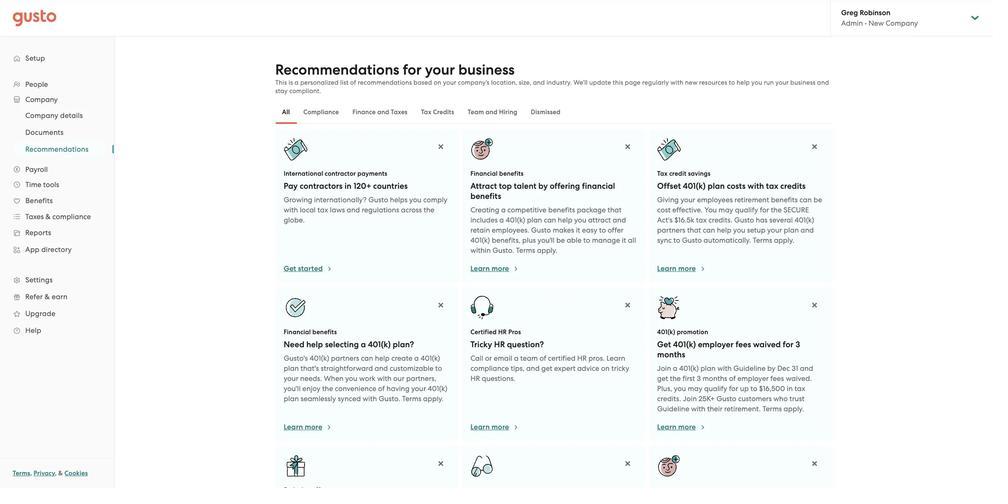 Task type: vqa. For each thing, say whether or not it's contained in the screenshot.


Task type: describe. For each thing, give the bounding box(es) containing it.
gusto inside creating a competitive benefits package that includes a 401(k) plan can help you attract and retain employees. gusto makes it easy to offer 401(k) benefits, plus you'll be able to manage it all within gusto. terms apply.
[[531, 226, 551, 235]]

your up effective.
[[681, 196, 696, 204]]

financial for attract
[[471, 170, 498, 178]]

qualify inside giving your employees retirement benefits can be cost effective. you may qualify for the secure act's $16.5k tax credits. gusto has several 401(k) partners that can help you setup your plan and sync to gusto automatically. terms apply.
[[735, 206, 759, 214]]

tax inside growing internationally? gusto helps you comply with local tax laws and regulations across the globe.
[[318, 206, 328, 214]]

gusto. for need help selecting a 401(k) plan?
[[379, 395, 401, 404]]

automatically.
[[704, 236, 752, 245]]

1 vertical spatial join
[[683, 395, 697, 404]]

attract
[[588, 216, 611, 225]]

learn for attract top talent by offering financial benefits
[[471, 265, 490, 274]]

a inside financial benefits need help selecting a 401(k) plan?
[[361, 340, 366, 350]]

company details
[[25, 111, 83, 120]]

plan left seamlessly
[[284, 395, 299, 404]]

a inside the join a 401(k) plan with guideline by dec 31 and get the first 3 months of employer fees waived. plus, you may qualify for up to $16,500 in tax credits. join 25k+ gusto customers who trust guideline with their retirement. terms apply.
[[673, 365, 678, 373]]

and inside 'call or email a team of certified hr pros. learn compliance tips, and get expert advice on tricky hr questions.'
[[527, 365, 540, 373]]

and inside creating a competitive benefits package that includes a 401(k) plan can help you attract and retain employees. gusto makes it easy to offer 401(k) benefits, plus you'll be able to manage it all within gusto. terms apply.
[[613, 216, 626, 225]]

taxes & compliance
[[25, 213, 91, 221]]

robinson
[[860, 8, 891, 17]]

for inside the join a 401(k) plan with guideline by dec 31 and get the first 3 months of employer fees waived. plus, you may qualify for up to $16,500 in tax credits. join 25k+ gusto customers who trust guideline with their retirement. terms apply.
[[729, 385, 739, 393]]

qualify inside the join a 401(k) plan with guideline by dec 31 and get the first 3 months of employer fees waived. plus, you may qualify for up to $16,500 in tax credits. join 25k+ gusto customers who trust guideline with their retirement. terms apply.
[[705, 385, 728, 393]]

hiring
[[499, 108, 518, 116]]

gusto down $16.5k
[[682, 236, 702, 245]]

app directory
[[25, 246, 72, 254]]

benefits,
[[492, 236, 521, 245]]

2 , from the left
[[55, 470, 57, 478]]

all
[[282, 108, 290, 116]]

giving
[[658, 196, 679, 204]]

across
[[401, 206, 422, 214]]

benefits down attract
[[471, 192, 502, 201]]

when
[[324, 375, 344, 383]]

plan down gusto's
[[284, 365, 299, 373]]

app directory link
[[8, 242, 106, 257]]

refer & earn
[[25, 293, 68, 301]]

the inside growing internationally? gusto helps you comply with local tax laws and regulations across the globe.
[[424, 206, 435, 214]]

you inside recommendations for your business this is a personalized list of recommendations based on your company's location, size, and industry. we'll update this page regularly with new resources to help you run your business and stay compliant.
[[752, 79, 763, 87]]

to inside the join a 401(k) plan with guideline by dec 31 and get the first 3 months of employer fees waived. plus, you may qualify for up to $16,500 in tax credits. join 25k+ gusto customers who trust guideline with their retirement. terms apply.
[[751, 385, 758, 393]]

benefits inside giving your employees retirement benefits can be cost effective. you may qualify for the secure act's $16.5k tax credits. gusto has several 401(k) partners that can help you setup your plan and sync to gusto automatically. terms apply.
[[771, 196, 798, 204]]

creating a competitive benefits package that includes a 401(k) plan can help you attract and retain employees. gusto makes it easy to offer 401(k) benefits, plus you'll be able to manage it all within gusto. terms apply.
[[471, 206, 636, 255]]

contractor
[[325, 170, 356, 178]]

you inside gusto's 401(k) partners can help create a 401(k) plan that's straightforward and customizable to your needs. when you work with our partners, you'll enjoy the convenience of having your 401(k) plan seamlessly synced with gusto. terms apply.
[[346, 375, 358, 383]]

gusto up setup
[[735, 216, 754, 225]]

months inside the join a 401(k) plan with guideline by dec 31 and get the first 3 months of employer fees waived. plus, you may qualify for up to $16,500 in tax credits. join 25k+ gusto customers who trust guideline with their retirement. terms apply.
[[703, 375, 728, 383]]

401(k) up customizable
[[421, 355, 440, 363]]

question?
[[507, 340, 544, 350]]

your up based
[[425, 61, 455, 79]]

who
[[774, 395, 788, 404]]

based
[[414, 79, 432, 87]]

learn more for offset 401(k) plan costs with tax credits
[[658, 265, 696, 274]]

can inside creating a competitive benefits package that includes a 401(k) plan can help you attract and retain employees. gusto makes it easy to offer 401(k) benefits, plus you'll be able to manage it all within gusto. terms apply.
[[544, 216, 556, 225]]

partners inside giving your employees retirement benefits can be cost effective. you may qualify for the secure act's $16.5k tax credits. gusto has several 401(k) partners that can help you setup your plan and sync to gusto automatically. terms apply.
[[658, 226, 686, 235]]

several
[[770, 216, 793, 225]]

settings link
[[8, 273, 106, 288]]

1 vertical spatial guideline
[[658, 405, 690, 414]]

credits
[[433, 108, 454, 116]]

more for tricky
[[492, 423, 509, 432]]

with inside growing internationally? gusto helps you comply with local tax laws and regulations across the globe.
[[284, 206, 298, 214]]

the inside gusto's 401(k) partners can help create a 401(k) plan that's straightforward and customizable to your needs. when you work with our partners, you'll enjoy the convenience of having your 401(k) plan seamlessly synced with gusto. terms apply.
[[322, 385, 333, 393]]

work
[[359, 375, 376, 383]]

having
[[387, 385, 410, 393]]

and inside gusto's 401(k) partners can help create a 401(k) plan that's straightforward and customizable to your needs. when you work with our partners, you'll enjoy the convenience of having your 401(k) plan seamlessly synced with gusto. terms apply.
[[375, 365, 388, 373]]

team
[[521, 355, 538, 363]]

cookies button
[[64, 469, 88, 479]]

learn inside 'call or email a team of certified hr pros. learn compliance tips, and get expert advice on tricky hr questions.'
[[607, 355, 626, 363]]

help link
[[8, 323, 106, 339]]

plan inside giving your employees retirement benefits can be cost effective. you may qualify for the secure act's $16.5k tax credits. gusto has several 401(k) partners that can help you setup your plan and sync to gusto automatically. terms apply.
[[784, 226, 799, 235]]

selecting
[[325, 340, 359, 350]]

get inside 'call or email a team of certified hr pros. learn compliance tips, and get expert advice on tricky hr questions.'
[[542, 365, 553, 373]]

company for company
[[25, 95, 58, 104]]

cost
[[658, 206, 671, 214]]

and inside the join a 401(k) plan with guideline by dec 31 and get the first 3 months of employer fees waived. plus, you may qualify for up to $16,500 in tax credits. join 25k+ gusto customers who trust guideline with their retirement. terms apply.
[[800, 365, 814, 373]]

package
[[577, 206, 606, 214]]

can inside gusto's 401(k) partners can help create a 401(k) plan that's straightforward and customizable to your needs. when you work with our partners, you'll enjoy the convenience of having your 401(k) plan seamlessly synced with gusto. terms apply.
[[361, 355, 373, 363]]

benefits up top in the right of the page
[[499, 170, 524, 178]]

your left needs.
[[284, 375, 299, 383]]

employer inside the join a 401(k) plan with guideline by dec 31 and get the first 3 months of employer fees waived. plus, you may qualify for up to $16,500 in tax credits. join 25k+ gusto customers who trust guideline with their retirement. terms apply.
[[738, 375, 769, 383]]

credits. inside giving your employees retirement benefits can be cost effective. you may qualify for the secure act's $16.5k tax credits. gusto has several 401(k) partners that can help you setup your plan and sync to gusto automatically. terms apply.
[[709, 216, 733, 225]]

fees inside the join a 401(k) plan with guideline by dec 31 and get the first 3 months of employer fees waived. plus, you may qualify for up to $16,500 in tax credits. join 25k+ gusto customers who trust guideline with their retirement. terms apply.
[[771, 375, 784, 383]]

regulations
[[362, 206, 399, 214]]

setup
[[25, 54, 45, 62]]

helps
[[390, 196, 408, 204]]

is
[[289, 79, 293, 87]]

talent
[[514, 182, 537, 191]]

help inside recommendations for your business this is a personalized list of recommendations based on your company's location, size, and industry. we'll update this page regularly with new resources to help you run your business and stay compliant.
[[737, 79, 750, 87]]

comply
[[424, 196, 448, 204]]

learn more link for offset 401(k) plan costs with tax credits
[[658, 264, 706, 274]]

by inside financial benefits attract top talent by offering financial benefits
[[539, 182, 548, 191]]

in inside international contractor payments pay contractors in 120+ countries
[[345, 182, 352, 191]]

and inside growing internationally? gusto helps you comply with local tax laws and regulations across the globe.
[[347, 206, 360, 214]]

the inside giving your employees retirement benefits can be cost effective. you may qualify for the secure act's $16.5k tax credits. gusto has several 401(k) partners that can help you setup your plan and sync to gusto automatically. terms apply.
[[771, 206, 782, 214]]

waived.
[[786, 375, 812, 383]]

with down '25k+'
[[692, 405, 706, 414]]

a up the 'employees.'
[[500, 216, 504, 225]]

team and hiring
[[468, 108, 518, 116]]

learn more for get 401(k) employer fees waived for 3 months
[[658, 423, 696, 432]]

tricky
[[612, 365, 630, 373]]

up
[[740, 385, 749, 393]]

directory
[[41, 246, 72, 254]]

terms inside the join a 401(k) plan with guideline by dec 31 and get the first 3 months of employer fees waived. plus, you may qualify for up to $16,500 in tax credits. join 25k+ gusto customers who trust guideline with their retirement. terms apply.
[[763, 405, 782, 414]]

company inside greg robinson admin • new company
[[886, 19, 919, 27]]

gusto navigation element
[[0, 36, 114, 353]]

learn more link for attract top talent by offering financial benefits
[[471, 264, 520, 274]]

help inside giving your employees retirement benefits can be cost effective. you may qualify for the secure act's $16.5k tax credits. gusto has several 401(k) partners that can help you setup your plan and sync to gusto automatically. terms apply.
[[717, 226, 732, 235]]

1 horizontal spatial guideline
[[734, 365, 766, 373]]

first
[[683, 375, 695, 383]]

offset
[[658, 182, 681, 191]]

email
[[494, 355, 513, 363]]

tax credits
[[421, 108, 454, 116]]

earn
[[52, 293, 68, 301]]

taxes & compliance button
[[8, 209, 106, 225]]

globe.
[[284, 216, 305, 225]]

expert
[[554, 365, 576, 373]]

certified hr pros tricky hr question?
[[471, 329, 544, 350]]

a inside 'call or email a team of certified hr pros. learn compliance tips, and get expert advice on tricky hr questions.'
[[514, 355, 519, 363]]

get inside get started link
[[284, 265, 296, 274]]

can up secure
[[800, 196, 812, 204]]

your down several
[[768, 226, 782, 235]]

your down partners, on the left bottom of the page
[[412, 385, 426, 393]]

for inside 401(k) promotion get 401(k) employer fees waived for 3 months
[[783, 340, 794, 350]]

with inside the tax credit savings offset 401(k) plan costs with tax credits
[[748, 182, 765, 191]]

to inside gusto's 401(k) partners can help create a 401(k) plan that's straightforward and customizable to your needs. when you work with our partners, you'll enjoy the convenience of having your 401(k) plan seamlessly synced with gusto. terms apply.
[[435, 365, 442, 373]]

apply. inside creating a competitive benefits package that includes a 401(k) plan can help you attract and retain employees. gusto makes it easy to offer 401(k) benefits, plus you'll be able to manage it all within gusto. terms apply.
[[537, 247, 558, 255]]

to down attract
[[599, 226, 606, 235]]

waived
[[754, 340, 781, 350]]

your right run at the top of the page
[[776, 79, 789, 87]]

401(k) left promotion
[[658, 329, 676, 336]]

our
[[394, 375, 405, 383]]

customizable
[[390, 365, 434, 373]]

learn more link for get 401(k) employer fees waived for 3 months
[[658, 423, 706, 433]]

401(k) down retain
[[471, 236, 490, 245]]

can down you
[[703, 226, 716, 235]]

reports link
[[8, 225, 106, 241]]

more for top
[[492, 265, 509, 274]]

promotion
[[677, 329, 709, 336]]

that inside creating a competitive benefits package that includes a 401(k) plan can help you attract and retain employees. gusto makes it easy to offer 401(k) benefits, plus you'll be able to manage it all within gusto. terms apply.
[[608, 206, 622, 214]]

tax credits button
[[414, 102, 461, 122]]

this
[[275, 79, 287, 87]]

costs
[[727, 182, 746, 191]]

for inside recommendations for your business this is a personalized list of recommendations based on your company's location, size, and industry. we'll update this page regularly with new resources to help you run your business and stay compliant.
[[403, 61, 422, 79]]

401(k) down partners, on the left bottom of the page
[[428, 385, 448, 393]]

learn for get 401(k) employer fees waived for 3 months
[[658, 423, 677, 432]]

compliant.
[[289, 87, 321, 95]]

$16,500
[[760, 385, 785, 393]]

compliance inside taxes & compliance dropdown button
[[52, 213, 91, 221]]

with down 401(k) promotion get 401(k) employer fees waived for 3 months
[[718, 365, 732, 373]]

may inside giving your employees retirement benefits can be cost effective. you may qualify for the secure act's $16.5k tax credits. gusto has several 401(k) partners that can help you setup your plan and sync to gusto automatically. terms apply.
[[719, 206, 734, 214]]

employer inside 401(k) promotion get 401(k) employer fees waived for 3 months
[[698, 340, 734, 350]]

more for offset
[[679, 265, 696, 274]]

with inside recommendations for your business this is a personalized list of recommendations based on your company's location, size, and industry. we'll update this page regularly with new resources to help you run your business and stay compliant.
[[671, 79, 684, 87]]

has
[[756, 216, 768, 225]]

privacy link
[[34, 470, 55, 478]]

hr left pros
[[499, 329, 507, 336]]

that inside giving your employees retirement benefits can be cost effective. you may qualify for the secure act's $16.5k tax credits. gusto has several 401(k) partners that can help you setup your plan and sync to gusto automatically. terms apply.
[[688, 226, 701, 235]]

tax credit savings offset 401(k) plan costs with tax credits
[[658, 170, 806, 191]]

create
[[392, 355, 413, 363]]

terms , privacy , & cookies
[[13, 470, 88, 478]]

recommendations for your business this is a personalized list of recommendations based on your company's location, size, and industry. we'll update this page regularly with new resources to help you run your business and stay compliant.
[[275, 61, 830, 95]]

effective.
[[673, 206, 703, 214]]

call
[[471, 355, 484, 363]]

learn for tricky hr question?
[[471, 423, 490, 432]]

0 vertical spatial join
[[658, 365, 672, 373]]

upgrade link
[[8, 306, 106, 322]]

company details link
[[15, 108, 106, 123]]

credits. inside the join a 401(k) plan with guideline by dec 31 and get the first 3 months of employer fees waived. plus, you may qualify for up to $16,500 in tax credits. join 25k+ gusto customers who trust guideline with their retirement. terms apply.
[[658, 395, 682, 404]]

reports
[[25, 229, 51, 237]]

list containing people
[[0, 77, 114, 339]]

employees
[[697, 196, 733, 204]]

all
[[628, 236, 636, 245]]

people
[[25, 80, 48, 89]]

0 horizontal spatial business
[[459, 61, 515, 79]]

401(k) down promotion
[[674, 340, 696, 350]]

be inside creating a competitive benefits package that includes a 401(k) plan can help you attract and retain employees. gusto makes it easy to offer 401(k) benefits, plus you'll be able to manage it all within gusto. terms apply.
[[557, 236, 565, 245]]

gusto inside growing internationally? gusto helps you comply with local tax laws and regulations across the globe.
[[369, 196, 388, 204]]

the inside the join a 401(k) plan with guideline by dec 31 and get the first 3 months of employer fees waived. plus, you may qualify for up to $16,500 in tax credits. join 25k+ gusto customers who trust guideline with their retirement. terms apply.
[[670, 375, 681, 383]]

started
[[298, 265, 323, 274]]

terms left privacy link
[[13, 470, 30, 478]]

payroll button
[[8, 162, 106, 177]]

1 vertical spatial it
[[622, 236, 627, 245]]

hr up advice
[[578, 355, 587, 363]]

help inside gusto's 401(k) partners can help create a 401(k) plan that's straightforward and customizable to your needs. when you work with our partners, you'll enjoy the convenience of having your 401(k) plan seamlessly synced with gusto. terms apply.
[[375, 355, 390, 363]]

setup link
[[8, 51, 106, 66]]

giving your employees retirement benefits can be cost effective. you may qualify for the secure act's $16.5k tax credits. gusto has several 401(k) partners that can help you setup your plan and sync to gusto automatically. terms apply.
[[658, 196, 823, 245]]

with down "convenience"
[[363, 395, 377, 404]]

or
[[485, 355, 492, 363]]

plan inside the tax credit savings offset 401(k) plan costs with tax credits
[[708, 182, 725, 191]]

partners inside gusto's 401(k) partners can help create a 401(k) plan that's straightforward and customizable to your needs. when you work with our partners, you'll enjoy the convenience of having your 401(k) plan seamlessly synced with gusto. terms apply.
[[331, 355, 359, 363]]

401(k) inside giving your employees retirement benefits can be cost effective. you may qualify for the secure act's $16.5k tax credits. gusto has several 401(k) partners that can help you setup your plan and sync to gusto automatically. terms apply.
[[795, 216, 815, 225]]



Task type: locate. For each thing, give the bounding box(es) containing it.
finance and taxes
[[353, 108, 408, 116]]

1 vertical spatial be
[[557, 236, 565, 245]]

qualify up '25k+'
[[705, 385, 728, 393]]

1 , from the left
[[30, 470, 32, 478]]

refer & earn link
[[8, 290, 106, 305]]

for inside giving your employees retirement benefits can be cost effective. you may qualify for the secure act's $16.5k tax credits. gusto has several 401(k) partners that can help you setup your plan and sync to gusto automatically. terms apply.
[[760, 206, 770, 214]]

1 vertical spatial fees
[[771, 375, 784, 383]]

questions.
[[482, 375, 516, 383]]

fees inside 401(k) promotion get 401(k) employer fees waived for 3 months
[[736, 340, 752, 350]]

0 vertical spatial in
[[345, 182, 352, 191]]

1 vertical spatial qualify
[[705, 385, 728, 393]]

0 vertical spatial gusto.
[[493, 247, 514, 255]]

you inside creating a competitive benefits package that includes a 401(k) plan can help you attract and retain employees. gusto makes it easy to offer 401(k) benefits, plus you'll be able to manage it all within gusto. terms apply.
[[575, 216, 587, 225]]

terms link
[[13, 470, 30, 478]]

gusto's 401(k) partners can help create a 401(k) plan that's straightforward and customizable to your needs. when you work with our partners, you'll enjoy the convenience of having your 401(k) plan seamlessly synced with gusto. terms apply.
[[284, 355, 448, 404]]

tax for tax credit savings offset 401(k) plan costs with tax credits
[[658, 170, 668, 178]]

1 vertical spatial credits.
[[658, 395, 682, 404]]

•
[[865, 19, 867, 27]]

employer up up
[[738, 375, 769, 383]]

401(k) up the 'employees.'
[[506, 216, 526, 225]]

company button
[[8, 92, 106, 107]]

with left new
[[671, 79, 684, 87]]

benefits link
[[8, 193, 106, 209]]

gusto. inside gusto's 401(k) partners can help create a 401(k) plan that's straightforward and customizable to your needs. when you work with our partners, you'll enjoy the convenience of having your 401(k) plan seamlessly synced with gusto. terms apply.
[[379, 395, 401, 404]]

learn
[[471, 265, 490, 274], [658, 265, 677, 274], [607, 355, 626, 363], [284, 423, 303, 432], [471, 423, 490, 432], [658, 423, 677, 432]]

hr
[[499, 329, 507, 336], [494, 340, 505, 350], [578, 355, 587, 363], [471, 375, 480, 383]]

run
[[764, 79, 774, 87]]

1 vertical spatial by
[[768, 365, 776, 373]]

a right creating
[[501, 206, 506, 214]]

retirement.
[[725, 405, 761, 414]]

terms down the having
[[402, 395, 422, 404]]

0 horizontal spatial guideline
[[658, 405, 690, 414]]

manage
[[592, 236, 620, 245]]

be inside giving your employees retirement benefits can be cost effective. you may qualify for the secure act's $16.5k tax credits. gusto has several 401(k) partners that can help you setup your plan and sync to gusto automatically. terms apply.
[[814, 196, 823, 204]]

0 vertical spatial may
[[719, 206, 734, 214]]

apply.
[[774, 236, 795, 245], [537, 247, 558, 255], [423, 395, 444, 404], [784, 405, 805, 414]]

1 vertical spatial months
[[703, 375, 728, 383]]

compliance
[[52, 213, 91, 221], [471, 365, 509, 373]]

learn more for attract top talent by offering financial benefits
[[471, 265, 509, 274]]

0 horizontal spatial it
[[576, 226, 581, 235]]

a down promotion
[[673, 365, 678, 373]]

0 vertical spatial fees
[[736, 340, 752, 350]]

to right sync
[[674, 236, 681, 245]]

0 vertical spatial business
[[459, 61, 515, 79]]

within
[[471, 247, 491, 255]]

0 horizontal spatial taxes
[[25, 213, 44, 221]]

0 vertical spatial you'll
[[538, 236, 555, 245]]

2 vertical spatial company
[[25, 111, 58, 120]]

sync
[[658, 236, 672, 245]]

apply. inside gusto's 401(k) partners can help create a 401(k) plan that's straightforward and customizable to your needs. when you work with our partners, you'll enjoy the convenience of having your 401(k) plan seamlessly synced with gusto. terms apply.
[[423, 395, 444, 404]]

people button
[[8, 77, 106, 92]]

you inside the join a 401(k) plan with guideline by dec 31 and get the first 3 months of employer fees waived. plus, you may qualify for up to $16,500 in tax credits. join 25k+ gusto customers who trust guideline with their retirement. terms apply.
[[674, 385, 686, 393]]

1 horizontal spatial ,
[[55, 470, 57, 478]]

learn for need help selecting a 401(k) plan?
[[284, 423, 303, 432]]

tips,
[[511, 365, 525, 373]]

tools
[[43, 181, 59, 189]]

with up retirement
[[748, 182, 765, 191]]

gusto up regulations
[[369, 196, 388, 204]]

easy
[[582, 226, 598, 235]]

plan inside the join a 401(k) plan with guideline by dec 31 and get the first 3 months of employer fees waived. plus, you may qualify for up to $16,500 in tax credits. join 25k+ gusto customers who trust guideline with their retirement. terms apply.
[[701, 365, 716, 373]]

1 vertical spatial compliance
[[471, 365, 509, 373]]

1 horizontal spatial recommendations
[[275, 61, 400, 79]]

time tools
[[25, 181, 59, 189]]

1 vertical spatial that
[[688, 226, 701, 235]]

join left '25k+'
[[683, 395, 697, 404]]

you'll inside creating a competitive benefits package that includes a 401(k) plan can help you attract and retain employees. gusto makes it easy to offer 401(k) benefits, plus you'll be able to manage it all within gusto. terms apply.
[[538, 236, 555, 245]]

you up easy
[[575, 216, 587, 225]]

0 vertical spatial that
[[608, 206, 622, 214]]

apply. inside giving your employees retirement benefits can be cost effective. you may qualify for the secure act's $16.5k tax credits. gusto has several 401(k) partners that can help you setup your plan and sync to gusto automatically. terms apply.
[[774, 236, 795, 245]]

hr up email
[[494, 340, 505, 350]]

company's
[[458, 79, 490, 87]]

0 horizontal spatial recommendations
[[25, 145, 89, 154]]

recommendation categories for your business tab list
[[275, 100, 833, 124]]

guideline up up
[[734, 365, 766, 373]]

company for company details
[[25, 111, 58, 120]]

1 horizontal spatial gusto.
[[493, 247, 514, 255]]

for
[[403, 61, 422, 79], [760, 206, 770, 214], [783, 340, 794, 350], [729, 385, 739, 393]]

credits
[[781, 182, 806, 191]]

1 vertical spatial on
[[601, 365, 610, 373]]

on inside recommendations for your business this is a personalized list of recommendations based on your company's location, size, and industry. we'll update this page regularly with new resources to help you run your business and stay compliant.
[[434, 79, 442, 87]]

fees left waived
[[736, 340, 752, 350]]

0 vertical spatial get
[[542, 365, 553, 373]]

hr down call
[[471, 375, 480, 383]]

tax inside the tax credit savings offset 401(k) plan costs with tax credits
[[658, 170, 668, 178]]

it left all
[[622, 236, 627, 245]]

pros
[[509, 329, 521, 336]]

0 vertical spatial months
[[658, 350, 686, 360]]

by left dec
[[768, 365, 776, 373]]

upgrade
[[25, 310, 56, 318]]

gusto up plus
[[531, 226, 551, 235]]

0 vertical spatial qualify
[[735, 206, 759, 214]]

of right the team
[[540, 355, 547, 363]]

1 vertical spatial you'll
[[284, 385, 301, 393]]

1 list from the top
[[0, 77, 114, 339]]

recommendations for recommendations for your business this is a personalized list of recommendations based on your company's location, size, and industry. we'll update this page regularly with new resources to help you run your business and stay compliant.
[[275, 61, 400, 79]]

learn more link for tricky hr question?
[[471, 423, 520, 433]]

1 vertical spatial get
[[658, 375, 669, 383]]

employer down promotion
[[698, 340, 734, 350]]

for left up
[[729, 385, 739, 393]]

benefits up secure
[[771, 196, 798, 204]]

list
[[0, 77, 114, 339], [0, 107, 114, 158]]

this
[[613, 79, 624, 87]]

401(k) inside the tax credit savings offset 401(k) plan costs with tax credits
[[683, 182, 706, 191]]

recommendations inside recommendations for your business this is a personalized list of recommendations based on your company's location, size, and industry. we'll update this page regularly with new resources to help you run your business and stay compliant.
[[275, 61, 400, 79]]

to right the resources
[[729, 79, 735, 87]]

you up automatically.
[[734, 226, 746, 235]]

to down easy
[[584, 236, 591, 245]]

growing
[[284, 196, 312, 204]]

benefits inside financial benefits need help selecting a 401(k) plan?
[[313, 329, 337, 336]]

can up work
[[361, 355, 373, 363]]

qualify down retirement
[[735, 206, 759, 214]]

a right the selecting
[[361, 340, 366, 350]]

retirement
[[735, 196, 770, 204]]

documents link
[[15, 125, 106, 140]]

terms down plus
[[516, 247, 536, 255]]

1 vertical spatial company
[[25, 95, 58, 104]]

partners
[[658, 226, 686, 235], [331, 355, 359, 363]]

list containing company details
[[0, 107, 114, 158]]

financial for need
[[284, 329, 311, 336]]

and inside giving your employees retirement benefits can be cost effective. you may qualify for the secure act's $16.5k tax credits. gusto has several 401(k) partners that can help you setup your plan and sync to gusto automatically. terms apply.
[[801, 226, 814, 235]]

0 horizontal spatial be
[[557, 236, 565, 245]]

get up "plus,"
[[658, 375, 669, 383]]

1 vertical spatial tax
[[658, 170, 668, 178]]

plan up '25k+'
[[701, 365, 716, 373]]

tax for tax credits
[[421, 108, 432, 116]]

a up tips,
[[514, 355, 519, 363]]

0 horizontal spatial get
[[542, 365, 553, 373]]

recommendations inside 'link'
[[25, 145, 89, 154]]

financial inside financial benefits need help selecting a 401(k) plan?
[[284, 329, 311, 336]]

home image
[[13, 9, 57, 26]]

& left earn
[[45, 293, 50, 301]]

1 horizontal spatial in
[[787, 385, 793, 393]]

0 horizontal spatial qualify
[[705, 385, 728, 393]]

company right new
[[886, 19, 919, 27]]

401(k)
[[683, 182, 706, 191], [506, 216, 526, 225], [795, 216, 815, 225], [471, 236, 490, 245], [658, 329, 676, 336], [368, 340, 391, 350], [674, 340, 696, 350], [310, 355, 329, 363], [421, 355, 440, 363], [680, 365, 699, 373], [428, 385, 448, 393]]

a up customizable
[[415, 355, 419, 363]]

industry.
[[547, 79, 572, 87]]

more for 401(k)
[[679, 423, 696, 432]]

1 vertical spatial taxes
[[25, 213, 44, 221]]

terms down setup
[[753, 236, 773, 245]]

1 horizontal spatial business
[[791, 79, 816, 87]]

privacy
[[34, 470, 55, 478]]

0 vertical spatial guideline
[[734, 365, 766, 373]]

0 vertical spatial taxes
[[391, 108, 408, 116]]

months up first
[[658, 350, 686, 360]]

1 horizontal spatial it
[[622, 236, 627, 245]]

help inside creating a competitive benefits package that includes a 401(k) plan can help you attract and retain employees. gusto makes it easy to offer 401(k) benefits, plus you'll be able to manage it all within gusto. terms apply.
[[558, 216, 573, 225]]

by inside the join a 401(k) plan with guideline by dec 31 and get the first 3 months of employer fees waived. plus, you may qualify for up to $16,500 in tax credits. join 25k+ gusto customers who trust guideline with their retirement. terms apply.
[[768, 365, 776, 373]]

0 vertical spatial recommendations
[[275, 61, 400, 79]]

0 horizontal spatial 3
[[697, 375, 701, 383]]

help up makes
[[558, 216, 573, 225]]

able
[[567, 236, 582, 245]]

1 vertical spatial employer
[[738, 375, 769, 383]]

documents
[[25, 128, 64, 137]]

0 horizontal spatial employer
[[698, 340, 734, 350]]

1 horizontal spatial months
[[703, 375, 728, 383]]

guideline down "plus,"
[[658, 405, 690, 414]]

partners down act's
[[658, 226, 686, 235]]

page
[[625, 79, 641, 87]]

join a 401(k) plan with guideline by dec 31 and get the first 3 months of employer fees waived. plus, you may qualify for up to $16,500 in tax credits. join 25k+ gusto customers who trust guideline with their retirement. terms apply.
[[658, 365, 814, 414]]

laws
[[330, 206, 345, 214]]

gusto. inside creating a competitive benefits package that includes a 401(k) plan can help you attract and retain employees. gusto makes it easy to offer 401(k) benefits, plus you'll be able to manage it all within gusto. terms apply.
[[493, 247, 514, 255]]

company inside company details link
[[25, 111, 58, 120]]

of right list
[[350, 79, 356, 87]]

0 vertical spatial tax
[[421, 108, 432, 116]]

get inside the join a 401(k) plan with guideline by dec 31 and get the first 3 months of employer fees waived. plus, you may qualify for up to $16,500 in tax credits. join 25k+ gusto customers who trust guideline with their retirement. terms apply.
[[658, 375, 669, 383]]

you inside giving your employees retirement benefits can be cost effective. you may qualify for the secure act's $16.5k tax credits. gusto has several 401(k) partners that can help you setup your plan and sync to gusto automatically. terms apply.
[[734, 226, 746, 235]]

0 horizontal spatial tax
[[421, 108, 432, 116]]

terms down who
[[763, 405, 782, 414]]

1 vertical spatial may
[[688, 385, 703, 393]]

finance
[[353, 108, 376, 116]]

1 vertical spatial 3
[[697, 375, 701, 383]]

1 horizontal spatial credits.
[[709, 216, 733, 225]]

in left 120+
[[345, 182, 352, 191]]

1 vertical spatial partners
[[331, 355, 359, 363]]

401(k) inside financial benefits need help selecting a 401(k) plan?
[[368, 340, 391, 350]]

0 horizontal spatial that
[[608, 206, 622, 214]]

gusto.
[[493, 247, 514, 255], [379, 395, 401, 404]]

financial
[[471, 170, 498, 178], [284, 329, 311, 336]]

1 horizontal spatial may
[[719, 206, 734, 214]]

a inside gusto's 401(k) partners can help create a 401(k) plan that's straightforward and customizable to your needs. when you work with our partners, you'll enjoy the convenience of having your 401(k) plan seamlessly synced with gusto. terms apply.
[[415, 355, 419, 363]]

0 vertical spatial 3
[[796, 340, 801, 350]]

2 vertical spatial &
[[58, 470, 63, 478]]

financial benefits attract top talent by offering financial benefits
[[471, 170, 615, 201]]

0 vertical spatial by
[[539, 182, 548, 191]]

creating
[[471, 206, 500, 214]]

1 horizontal spatial by
[[768, 365, 776, 373]]

tax inside giving your employees retirement benefits can be cost effective. you may qualify for the secure act's $16.5k tax credits. gusto has several 401(k) partners that can help you setup your plan and sync to gusto automatically. terms apply.
[[697, 216, 707, 225]]

tax inside the join a 401(k) plan with guideline by dec 31 and get the first 3 months of employer fees waived. plus, you may qualify for up to $16,500 in tax credits. join 25k+ gusto customers who trust guideline with their retirement. terms apply.
[[795, 385, 806, 393]]

401(k) inside the join a 401(k) plan with guideline by dec 31 and get the first 3 months of employer fees waived. plus, you may qualify for up to $16,500 in tax credits. join 25k+ gusto customers who trust guideline with their retirement. terms apply.
[[680, 365, 699, 373]]

compliance inside 'call or email a team of certified hr pros. learn compliance tips, and get expert advice on tricky hr questions.'
[[471, 365, 509, 373]]

2 list from the top
[[0, 107, 114, 158]]

0 horizontal spatial gusto.
[[379, 395, 401, 404]]

get inside 401(k) promotion get 401(k) employer fees waived for 3 months
[[658, 340, 672, 350]]

the left first
[[670, 375, 681, 383]]

terms inside giving your employees retirement benefits can be cost effective. you may qualify for the secure act's $16.5k tax credits. gusto has several 401(k) partners that can help you setup your plan and sync to gusto automatically. terms apply.
[[753, 236, 773, 245]]

1 horizontal spatial fees
[[771, 375, 784, 383]]

retain
[[471, 226, 490, 235]]

makes
[[553, 226, 574, 235]]

plus,
[[658, 385, 673, 393]]

for up based
[[403, 61, 422, 79]]

you up "convenience"
[[346, 375, 358, 383]]

of
[[350, 79, 356, 87], [540, 355, 547, 363], [729, 375, 736, 383], [378, 385, 385, 393]]

3 inside 401(k) promotion get 401(k) employer fees waived for 3 months
[[796, 340, 801, 350]]

learn more link for need help selecting a 401(k) plan?
[[284, 423, 333, 433]]

be
[[814, 196, 823, 204], [557, 236, 565, 245]]

0 vertical spatial on
[[434, 79, 442, 87]]

1 horizontal spatial get
[[658, 375, 669, 383]]

of inside the join a 401(k) plan with guideline by dec 31 and get the first 3 months of employer fees waived. plus, you may qualify for up to $16,500 in tax credits. join 25k+ gusto customers who trust guideline with their retirement. terms apply.
[[729, 375, 736, 383]]

terms inside gusto's 401(k) partners can help create a 401(k) plan that's straightforward and customizable to your needs. when you work with our partners, you'll enjoy the convenience of having your 401(k) plan seamlessly synced with gusto. terms apply.
[[402, 395, 422, 404]]

to inside giving your employees retirement benefits can be cost effective. you may qualify for the secure act's $16.5k tax credits. gusto has several 401(k) partners that can help you setup your plan and sync to gusto automatically. terms apply.
[[674, 236, 681, 245]]

time tools button
[[8, 177, 106, 192]]

for right waived
[[783, 340, 794, 350]]

401(k) up that's
[[310, 355, 329, 363]]

certified
[[548, 355, 576, 363]]

months inside 401(k) promotion get 401(k) employer fees waived for 3 months
[[658, 350, 686, 360]]

0 vertical spatial get
[[284, 265, 296, 274]]

tax inside button
[[421, 108, 432, 116]]

location,
[[491, 79, 517, 87]]

learn for offset 401(k) plan costs with tax credits
[[658, 265, 677, 274]]

0 horizontal spatial ,
[[30, 470, 32, 478]]

1 horizontal spatial be
[[814, 196, 823, 204]]

you left run at the top of the page
[[752, 79, 763, 87]]

new
[[685, 79, 698, 87]]

3 inside the join a 401(k) plan with guideline by dec 31 and get the first 3 months of employer fees waived. plus, you may qualify for up to $16,500 in tax credits. join 25k+ gusto customers who trust guideline with their retirement. terms apply.
[[697, 375, 701, 383]]

plus
[[523, 236, 536, 245]]

get left expert at the right of page
[[542, 365, 553, 373]]

advice
[[578, 365, 600, 373]]

401(k) down secure
[[795, 216, 815, 225]]

plan inside creating a competitive benefits package that includes a 401(k) plan can help you attract and retain employees. gusto makes it easy to offer 401(k) benefits, plus you'll be able to manage it all within gusto. terms apply.
[[527, 216, 542, 225]]

taxes inside button
[[391, 108, 408, 116]]

1 horizontal spatial you'll
[[538, 236, 555, 245]]

1 vertical spatial business
[[791, 79, 816, 87]]

of inside recommendations for your business this is a personalized list of recommendations based on your company's location, size, and industry. we'll update this page regularly with new resources to help you run your business and stay compliant.
[[350, 79, 356, 87]]

all button
[[275, 102, 297, 122]]

learn more for tricky hr question?
[[471, 423, 509, 432]]

tax left the credits at the top
[[421, 108, 432, 116]]

company up documents
[[25, 111, 58, 120]]

terms inside creating a competitive benefits package that includes a 401(k) plan can help you attract and retain employees. gusto makes it easy to offer 401(k) benefits, plus you'll be able to manage it all within gusto. terms apply.
[[516, 247, 536, 255]]

0 horizontal spatial by
[[539, 182, 548, 191]]

on right based
[[434, 79, 442, 87]]

size,
[[519, 79, 532, 87]]

taxes inside dropdown button
[[25, 213, 44, 221]]

0 horizontal spatial join
[[658, 365, 672, 373]]

tax inside the tax credit savings offset 401(k) plan costs with tax credits
[[766, 182, 779, 191]]

0 vertical spatial compliance
[[52, 213, 91, 221]]

tax up offset on the right of page
[[658, 170, 668, 178]]

plan up employees
[[708, 182, 725, 191]]

1 horizontal spatial compliance
[[471, 365, 509, 373]]

with left our
[[377, 375, 392, 383]]

gusto. down benefits,
[[493, 247, 514, 255]]

taxes
[[391, 108, 408, 116], [25, 213, 44, 221]]

gusto up their
[[717, 395, 737, 404]]

may inside the join a 401(k) plan with guideline by dec 31 and get the first 3 months of employer fees waived. plus, you may qualify for up to $16,500 in tax credits. join 25k+ gusto customers who trust guideline with their retirement. terms apply.
[[688, 385, 703, 393]]

more for help
[[305, 423, 323, 432]]

of inside 'call or email a team of certified hr pros. learn compliance tips, and get expert advice on tricky hr questions.'
[[540, 355, 547, 363]]

0 vertical spatial be
[[814, 196, 823, 204]]

1 vertical spatial in
[[787, 385, 793, 393]]

credits. down "plus,"
[[658, 395, 682, 404]]

competitive
[[508, 206, 547, 214]]

0 vertical spatial partners
[[658, 226, 686, 235]]

details
[[60, 111, 83, 120]]

0 horizontal spatial may
[[688, 385, 703, 393]]

regularly
[[643, 79, 669, 87]]

stay
[[275, 87, 288, 95]]

help left run at the top of the page
[[737, 79, 750, 87]]

a inside recommendations for your business this is a personalized list of recommendations based on your company's location, size, and industry. we'll update this page regularly with new resources to help you run your business and stay compliant.
[[295, 79, 299, 87]]

months up '25k+'
[[703, 375, 728, 383]]

1 horizontal spatial partners
[[658, 226, 686, 235]]

tax left the 'laws'
[[318, 206, 328, 214]]

company down "people"
[[25, 95, 58, 104]]

0 vertical spatial employer
[[698, 340, 734, 350]]

in inside the join a 401(k) plan with guideline by dec 31 and get the first 3 months of employer fees waived. plus, you may qualify for up to $16,500 in tax credits. join 25k+ gusto customers who trust guideline with their retirement. terms apply.
[[787, 385, 793, 393]]

1 vertical spatial gusto.
[[379, 395, 401, 404]]

0 horizontal spatial months
[[658, 350, 686, 360]]

you'll right plus
[[538, 236, 555, 245]]

1 vertical spatial financial
[[284, 329, 311, 336]]

0 vertical spatial it
[[576, 226, 581, 235]]

of inside gusto's 401(k) partners can help create a 401(k) plan that's straightforward and customizable to your needs. when you work with our partners, you'll enjoy the convenience of having your 401(k) plan seamlessly synced with gusto. terms apply.
[[378, 385, 385, 393]]

1 horizontal spatial 3
[[796, 340, 801, 350]]

of left the having
[[378, 385, 385, 393]]

gusto inside the join a 401(k) plan with guideline by dec 31 and get the first 3 months of employer fees waived. plus, you may qualify for up to $16,500 in tax credits. join 25k+ gusto customers who trust guideline with their retirement. terms apply.
[[717, 395, 737, 404]]

& for earn
[[45, 293, 50, 301]]

compliance
[[304, 108, 339, 116]]

1 horizontal spatial that
[[688, 226, 701, 235]]

benefits inside creating a competitive benefits package that includes a 401(k) plan can help you attract and retain employees. gusto makes it easy to offer 401(k) benefits, plus you'll be able to manage it all within gusto. terms apply.
[[549, 206, 575, 214]]

0 horizontal spatial on
[[434, 79, 442, 87]]

the down when
[[322, 385, 333, 393]]

0 horizontal spatial get
[[284, 265, 296, 274]]

1 horizontal spatial join
[[683, 395, 697, 404]]

partners up "straightforward"
[[331, 355, 359, 363]]

that
[[608, 206, 622, 214], [688, 226, 701, 235]]

& up reports link
[[46, 213, 51, 221]]

1 horizontal spatial get
[[658, 340, 672, 350]]

help inside financial benefits need help selecting a 401(k) plan?
[[307, 340, 323, 350]]

plan?
[[393, 340, 414, 350]]

you inside growing internationally? gusto helps you comply with local tax laws and regulations across the globe.
[[410, 196, 422, 204]]

by right talent
[[539, 182, 548, 191]]

0 horizontal spatial financial
[[284, 329, 311, 336]]

in
[[345, 182, 352, 191], [787, 385, 793, 393]]

you'll left enjoy
[[284, 385, 301, 393]]

terms
[[753, 236, 773, 245], [516, 247, 536, 255], [402, 395, 422, 404], [763, 405, 782, 414], [13, 470, 30, 478]]

you'll inside gusto's 401(k) partners can help create a 401(k) plan that's straightforward and customizable to your needs. when you work with our partners, you'll enjoy the convenience of having your 401(k) plan seamlessly synced with gusto. terms apply.
[[284, 385, 301, 393]]

recommendations
[[275, 61, 400, 79], [25, 145, 89, 154]]

includes
[[471, 216, 498, 225]]

learn more for need help selecting a 401(k) plan?
[[284, 423, 323, 432]]

partners,
[[406, 375, 437, 383]]

apply. inside the join a 401(k) plan with guideline by dec 31 and get the first 3 months of employer fees waived. plus, you may qualify for up to $16,500 in tax credits. join 25k+ gusto customers who trust guideline with their retirement. terms apply.
[[784, 405, 805, 414]]

can up makes
[[544, 216, 556, 225]]

401(k) down savings
[[683, 182, 706, 191]]

employees.
[[492, 226, 530, 235]]

3 right first
[[697, 375, 701, 383]]

0 vertical spatial credits.
[[709, 216, 733, 225]]

it up able
[[576, 226, 581, 235]]

0 horizontal spatial you'll
[[284, 385, 301, 393]]

to inside recommendations for your business this is a personalized list of recommendations based on your company's location, size, and industry. we'll update this page regularly with new resources to help you run your business and stay compliant.
[[729, 79, 735, 87]]

your left company's
[[443, 79, 457, 87]]

& for compliance
[[46, 213, 51, 221]]

1 horizontal spatial tax
[[658, 170, 668, 178]]

company inside company dropdown button
[[25, 95, 58, 104]]

to up partners, on the left bottom of the page
[[435, 365, 442, 373]]

gusto. for attract top talent by offering financial benefits
[[493, 247, 514, 255]]

may down first
[[688, 385, 703, 393]]

25k+
[[699, 395, 715, 404]]

financial up attract
[[471, 170, 498, 178]]

1 horizontal spatial on
[[601, 365, 610, 373]]

refer
[[25, 293, 43, 301]]

top
[[499, 182, 512, 191]]

0 vertical spatial company
[[886, 19, 919, 27]]

time
[[25, 181, 41, 189]]

0 horizontal spatial compliance
[[52, 213, 91, 221]]

help left the "create"
[[375, 355, 390, 363]]

in up 'trust'
[[787, 385, 793, 393]]

help right need
[[307, 340, 323, 350]]

0 horizontal spatial credits.
[[658, 395, 682, 404]]

&
[[46, 213, 51, 221], [45, 293, 50, 301], [58, 470, 63, 478]]

get started
[[284, 265, 323, 274]]

finance and taxes button
[[346, 102, 414, 122]]

gusto's
[[284, 355, 308, 363]]

taxes down recommendations
[[391, 108, 408, 116]]

0 horizontal spatial fees
[[736, 340, 752, 350]]

401(k) up first
[[680, 365, 699, 373]]

recommendations for recommendations
[[25, 145, 89, 154]]

that up attract
[[608, 206, 622, 214]]

31
[[792, 365, 799, 373]]

help
[[25, 327, 41, 335]]

team and hiring button
[[461, 102, 524, 122]]

the down comply at the left top of the page
[[424, 206, 435, 214]]

financial inside financial benefits attract top talent by offering financial benefits
[[471, 170, 498, 178]]

0 horizontal spatial in
[[345, 182, 352, 191]]

benefits up makes
[[549, 206, 575, 214]]

on inside 'call or email a team of certified hr pros. learn compliance tips, and get expert advice on tricky hr questions.'
[[601, 365, 610, 373]]

with up globe.
[[284, 206, 298, 214]]



